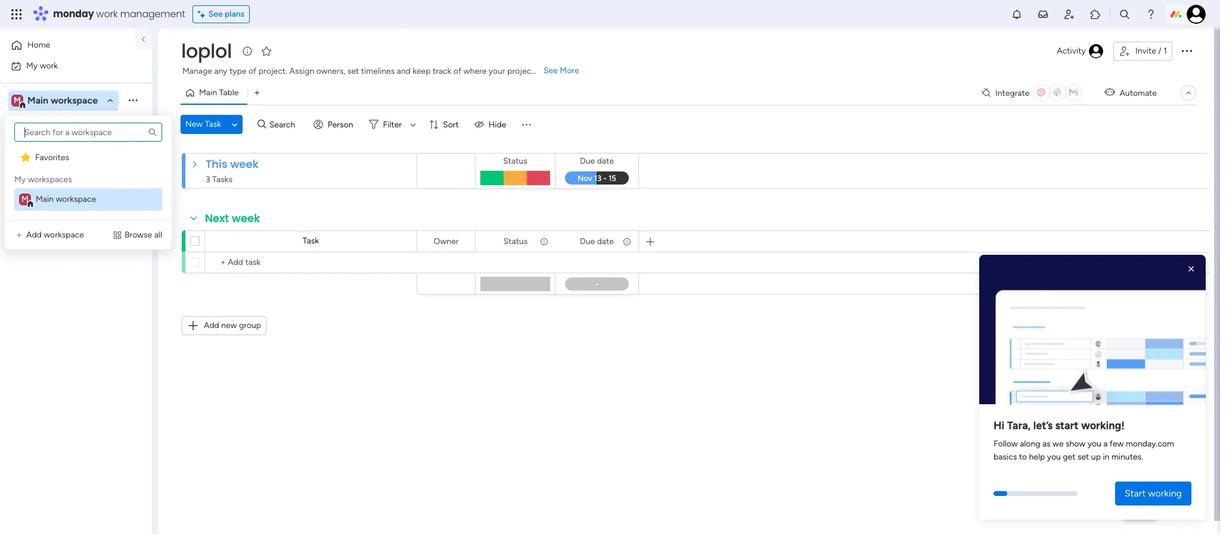 Task type: locate. For each thing, give the bounding box(es) containing it.
0 horizontal spatial work
[[40, 61, 58, 71]]

of right type
[[249, 66, 257, 76]]

work
[[96, 7, 118, 21], [40, 61, 58, 71]]

stands.
[[537, 66, 563, 76]]

service icon image inside 'browse all' button
[[113, 231, 122, 240]]

0 horizontal spatial you
[[1048, 453, 1061, 463]]

add to favorites image
[[261, 45, 272, 57]]

0 vertical spatial due date
[[580, 156, 614, 166]]

add new group button
[[182, 317, 267, 336]]

see for see more
[[544, 66, 558, 76]]

add for add new group
[[204, 321, 219, 331]]

service icon image for add workspace
[[14, 231, 24, 240]]

workspaces
[[28, 175, 72, 185]]

main workspace
[[27, 95, 98, 106], [36, 194, 96, 205]]

None search field
[[14, 123, 162, 142]]

1 vertical spatial workspace image
[[19, 194, 31, 206]]

2 status from the top
[[504, 236, 528, 247]]

workspace image down my workspaces
[[19, 194, 31, 206]]

sort button
[[424, 115, 466, 134]]

m inside workspace selection element
[[14, 95, 21, 105]]

main down my workspaces
[[36, 194, 54, 205]]

2 status field from the top
[[501, 235, 531, 248]]

add
[[26, 230, 42, 240], [204, 321, 219, 331]]

2 of from the left
[[454, 66, 462, 76]]

due date field for owner
[[577, 235, 617, 248]]

work inside button
[[40, 61, 58, 71]]

0 horizontal spatial of
[[249, 66, 257, 76]]

1 vertical spatial due date field
[[577, 235, 617, 248]]

1 vertical spatial status
[[504, 236, 528, 247]]

lottie animation image
[[980, 260, 1206, 410]]

progress bar
[[994, 492, 1008, 497]]

my inside 'row'
[[14, 175, 26, 185]]

0 vertical spatial week
[[230, 157, 259, 172]]

assign
[[289, 66, 314, 76]]

main workspace down workspaces
[[36, 194, 96, 205]]

set left up at the right of page
[[1078, 453, 1090, 463]]

help
[[1130, 505, 1151, 517]]

working!
[[1082, 420, 1125, 433]]

tree grid inside list box
[[14, 147, 162, 211]]

main
[[199, 88, 217, 98], [27, 95, 48, 106], [36, 194, 54, 205]]

0 horizontal spatial service icon image
[[14, 231, 24, 240]]

status
[[503, 156, 528, 166], [504, 236, 528, 247]]

add inside button
[[26, 230, 42, 240]]

2 service icon image from the left
[[113, 231, 122, 240]]

where
[[464, 66, 487, 76]]

sort
[[443, 120, 459, 130]]

table
[[219, 88, 239, 98]]

main workspace up search in workspace field
[[27, 95, 98, 106]]

workspace image up v2 star 2 icon
[[11, 94, 23, 107]]

of right track
[[454, 66, 462, 76]]

we
[[1053, 440, 1064, 450]]

to
[[1020, 453, 1028, 463]]

angle down image
[[232, 120, 238, 129]]

0 horizontal spatial my
[[14, 175, 26, 185]]

workspace
[[51, 95, 98, 106], [56, 194, 96, 205], [44, 230, 84, 240]]

2 due from the top
[[580, 236, 595, 247]]

apps image
[[1090, 8, 1102, 20]]

of
[[249, 66, 257, 76], [454, 66, 462, 76]]

1 horizontal spatial task
[[303, 236, 319, 246]]

integrate
[[996, 88, 1030, 98]]

my work
[[26, 61, 58, 71]]

workspace down workspaces
[[56, 194, 96, 205]]

see left more at the top of page
[[544, 66, 558, 76]]

column information image for status
[[540, 237, 549, 247]]

0 horizontal spatial add
[[26, 230, 42, 240]]

week
[[230, 157, 259, 172], [232, 211, 260, 226]]

see
[[209, 9, 223, 19], [544, 66, 558, 76]]

start working button
[[1116, 482, 1192, 506]]

as
[[1043, 440, 1051, 450]]

more
[[560, 66, 579, 76]]

service icon image left add workspace
[[14, 231, 24, 240]]

1 horizontal spatial you
[[1088, 440, 1102, 450]]

lottie animation element
[[980, 255, 1206, 410]]

plans
[[225, 9, 245, 19]]

arrow down image
[[406, 117, 421, 132]]

main for workspace selection element
[[27, 95, 48, 106]]

invite
[[1136, 46, 1157, 56]]

owner
[[434, 236, 459, 247]]

0 horizontal spatial see
[[209, 9, 223, 19]]

Owner field
[[431, 235, 462, 248]]

my
[[26, 61, 38, 71], [14, 175, 26, 185]]

this
[[206, 157, 228, 172]]

1 date from the top
[[597, 156, 614, 166]]

my for my workspaces
[[14, 175, 26, 185]]

2 column information image from the left
[[623, 237, 632, 247]]

main workspace inside workspace selection element
[[27, 95, 98, 106]]

1 vertical spatial add
[[204, 321, 219, 331]]

service icon image
[[14, 231, 24, 240], [113, 231, 122, 240]]

week right next
[[232, 211, 260, 226]]

task right new
[[205, 119, 221, 129]]

0 vertical spatial my
[[26, 61, 38, 71]]

see plans
[[209, 9, 245, 19]]

0 vertical spatial loplol
[[181, 38, 232, 64]]

see inside "button"
[[209, 9, 223, 19]]

autopilot image
[[1105, 85, 1115, 100]]

1 horizontal spatial of
[[454, 66, 462, 76]]

let's
[[1034, 420, 1053, 433]]

1 vertical spatial task
[[303, 236, 319, 246]]

1 horizontal spatial my
[[26, 61, 38, 71]]

0 vertical spatial work
[[96, 7, 118, 21]]

my down the home
[[26, 61, 38, 71]]

0 vertical spatial task
[[205, 119, 221, 129]]

1 vertical spatial week
[[232, 211, 260, 226]]

list box containing favorites
[[12, 123, 165, 211]]

Search in workspace field
[[25, 119, 100, 133]]

Status field
[[500, 155, 531, 168], [501, 235, 531, 248]]

This week field
[[203, 157, 262, 172]]

0 vertical spatial add
[[26, 230, 42, 240]]

Next week field
[[202, 211, 263, 227]]

0 vertical spatial due
[[580, 156, 595, 166]]

0 horizontal spatial column information image
[[540, 237, 549, 247]]

1 due date from the top
[[580, 156, 614, 166]]

main table
[[199, 88, 239, 98]]

1 status field from the top
[[500, 155, 531, 168]]

favorites element
[[14, 147, 162, 169]]

see left plans on the left
[[209, 9, 223, 19]]

show board description image
[[240, 45, 255, 57]]

add view image
[[255, 89, 260, 98]]

main inside main table button
[[199, 88, 217, 98]]

0 horizontal spatial task
[[205, 119, 221, 129]]

work down the home
[[40, 61, 58, 71]]

date
[[597, 156, 614, 166], [597, 236, 614, 247]]

group
[[239, 321, 261, 331]]

you down we
[[1048, 453, 1061, 463]]

browse all
[[125, 230, 162, 240]]

1 vertical spatial main workspace
[[36, 194, 96, 205]]

week right this
[[230, 157, 259, 172]]

task up '+ add task' "text box"
[[303, 236, 319, 246]]

0 horizontal spatial m
[[14, 95, 21, 105]]

project
[[508, 66, 535, 76]]

monday
[[53, 7, 94, 21]]

task
[[205, 119, 221, 129], [303, 236, 319, 246]]

task inside button
[[205, 119, 221, 129]]

main for main workspace element
[[36, 194, 54, 205]]

get
[[1064, 453, 1076, 463]]

options image
[[1180, 43, 1195, 58]]

you left the a
[[1088, 440, 1102, 450]]

browse all button
[[108, 226, 167, 245]]

2 date from the top
[[597, 236, 614, 247]]

1 status from the top
[[503, 156, 528, 166]]

due date for owner
[[580, 236, 614, 247]]

search image
[[148, 128, 157, 137]]

1 vertical spatial workspace
[[56, 194, 96, 205]]

help
[[1030, 453, 1046, 463]]

1 horizontal spatial column information image
[[623, 237, 632, 247]]

hi
[[994, 420, 1005, 433]]

browse
[[125, 230, 152, 240]]

up
[[1092, 453, 1101, 463]]

1 vertical spatial loplol
[[28, 148, 48, 158]]

working
[[1149, 488, 1183, 500]]

Due date field
[[577, 155, 617, 168], [577, 235, 617, 248]]

1 horizontal spatial m
[[21, 194, 29, 205]]

main inside workspace selection element
[[27, 95, 48, 106]]

workspace selection element
[[11, 93, 100, 109]]

0 vertical spatial due date field
[[577, 155, 617, 168]]

basics
[[994, 453, 1018, 463]]

1 vertical spatial you
[[1048, 453, 1061, 463]]

start
[[1125, 488, 1146, 500]]

project.
[[259, 66, 287, 76]]

1 horizontal spatial add
[[204, 321, 219, 331]]

1 horizontal spatial see
[[544, 66, 558, 76]]

workspace for workspace selection element
[[51, 95, 98, 106]]

option
[[0, 143, 152, 145]]

1 horizontal spatial set
[[1078, 453, 1090, 463]]

1 horizontal spatial service icon image
[[113, 231, 122, 240]]

0 vertical spatial date
[[597, 156, 614, 166]]

0 vertical spatial m
[[14, 95, 21, 105]]

close image
[[1186, 264, 1198, 276]]

follow along as we show you a few monday.com basics to help you get set up in minutes.
[[994, 440, 1175, 463]]

main down my work
[[27, 95, 48, 106]]

loplol up 'manage'
[[181, 38, 232, 64]]

tree grid
[[14, 147, 162, 211]]

2 due date from the top
[[580, 236, 614, 247]]

main workspace for workspace selection element
[[27, 95, 98, 106]]

add inside 'button'
[[204, 321, 219, 331]]

workspace image for workspace selection element
[[11, 94, 23, 107]]

main left table
[[199, 88, 217, 98]]

loplol
[[181, 38, 232, 64], [28, 148, 48, 158]]

1 service icon image from the left
[[14, 231, 24, 240]]

1 horizontal spatial loplol
[[181, 38, 232, 64]]

0 vertical spatial set
[[348, 66, 359, 76]]

keep
[[413, 66, 431, 76]]

1 vertical spatial due date
[[580, 236, 614, 247]]

1 vertical spatial set
[[1078, 453, 1090, 463]]

due
[[580, 156, 595, 166], [580, 236, 595, 247]]

1 vertical spatial work
[[40, 61, 58, 71]]

workspace image
[[11, 94, 23, 107], [19, 194, 31, 206]]

1 horizontal spatial work
[[96, 7, 118, 21]]

0 vertical spatial workspace image
[[11, 94, 23, 107]]

new
[[185, 119, 203, 129]]

add workspace button
[[10, 226, 89, 245]]

set right 'owners,'
[[348, 66, 359, 76]]

1 vertical spatial see
[[544, 66, 558, 76]]

manage any type of project. assign owners, set timelines and keep track of where your project stands.
[[182, 66, 563, 76]]

0 horizontal spatial loplol
[[28, 148, 48, 158]]

/
[[1159, 46, 1162, 56]]

0 vertical spatial status field
[[500, 155, 531, 168]]

new task
[[185, 119, 221, 129]]

work for monday
[[96, 7, 118, 21]]

service icon image inside add workspace button
[[14, 231, 24, 240]]

date for owner
[[597, 236, 614, 247]]

loplol up my workspaces 'row'
[[28, 148, 48, 158]]

week for this week
[[230, 157, 259, 172]]

tree grid containing favorites
[[14, 147, 162, 211]]

set
[[348, 66, 359, 76], [1078, 453, 1090, 463]]

status for 1st the status field from the bottom of the page
[[504, 236, 528, 247]]

home
[[27, 40, 50, 50]]

due date field for status
[[577, 155, 617, 168]]

work right monday
[[96, 7, 118, 21]]

add left new
[[204, 321, 219, 331]]

1 vertical spatial date
[[597, 236, 614, 247]]

my down v2 star 2 icon
[[14, 175, 26, 185]]

list box
[[12, 123, 165, 211]]

my inside button
[[26, 61, 38, 71]]

0 vertical spatial main workspace
[[27, 95, 98, 106]]

workspace up search in workspace field
[[51, 95, 98, 106]]

0 vertical spatial status
[[503, 156, 528, 166]]

workspace down main workspace element
[[44, 230, 84, 240]]

service icon image left browse
[[113, 231, 122, 240]]

service icon image for browse all
[[113, 231, 122, 240]]

1 vertical spatial my
[[14, 175, 26, 185]]

m
[[14, 95, 21, 105], [21, 194, 29, 205]]

1 column information image from the left
[[540, 237, 549, 247]]

0 vertical spatial see
[[209, 9, 223, 19]]

hide button
[[470, 115, 514, 134]]

0 vertical spatial workspace
[[51, 95, 98, 106]]

add workspace
[[26, 230, 84, 240]]

main inside main workspace element
[[36, 194, 54, 205]]

invite / 1 button
[[1114, 42, 1173, 61]]

1 vertical spatial status field
[[501, 235, 531, 248]]

1 vertical spatial due
[[580, 236, 595, 247]]

work for my
[[40, 61, 58, 71]]

1 due date field from the top
[[577, 155, 617, 168]]

this week
[[206, 157, 259, 172]]

column information image for due date
[[623, 237, 632, 247]]

1 due from the top
[[580, 156, 595, 166]]

due date
[[580, 156, 614, 166], [580, 236, 614, 247]]

add down my workspaces
[[26, 230, 42, 240]]

2 due date field from the top
[[577, 235, 617, 248]]

my workspaces row
[[14, 169, 72, 186]]

column information image
[[540, 237, 549, 247], [623, 237, 632, 247]]

v2 star 2 image
[[21, 152, 30, 163]]

2 vertical spatial workspace
[[44, 230, 84, 240]]

1 vertical spatial m
[[21, 194, 29, 205]]



Task type: describe. For each thing, give the bounding box(es) containing it.
manage
[[182, 66, 212, 76]]

main workspace for main workspace element
[[36, 194, 96, 205]]

week for next week
[[232, 211, 260, 226]]

main for main table button
[[199, 88, 217, 98]]

owners,
[[316, 66, 346, 76]]

workspace inside button
[[44, 230, 84, 240]]

hi tara, let's start working!
[[994, 420, 1125, 433]]

0 horizontal spatial set
[[348, 66, 359, 76]]

1
[[1164, 46, 1168, 56]]

activity button
[[1053, 42, 1109, 61]]

date for status
[[597, 156, 614, 166]]

menu image
[[521, 119, 533, 131]]

favorites
[[35, 153, 69, 163]]

person
[[328, 120, 353, 130]]

see plans button
[[192, 5, 250, 23]]

help button
[[1120, 501, 1161, 521]]

due for owner
[[580, 236, 595, 247]]

a
[[1104, 440, 1108, 450]]

see more link
[[543, 65, 581, 77]]

monday work management
[[53, 7, 185, 21]]

timelines
[[361, 66, 395, 76]]

add for add workspace
[[26, 230, 42, 240]]

invite members image
[[1064, 8, 1076, 20]]

m for workspace image associated with main workspace element
[[21, 194, 29, 205]]

all
[[154, 230, 162, 240]]

person button
[[309, 115, 361, 134]]

+ Add task text field
[[211, 256, 412, 270]]

notifications image
[[1011, 8, 1023, 20]]

my workspaces
[[14, 175, 72, 185]]

type
[[230, 66, 247, 76]]

dapulse integrations image
[[982, 89, 991, 98]]

home button
[[7, 36, 128, 55]]

any
[[214, 66, 228, 76]]

in
[[1104, 453, 1110, 463]]

along
[[1020, 440, 1041, 450]]

follow
[[994, 440, 1018, 450]]

collapse board header image
[[1184, 88, 1194, 98]]

monday.com
[[1126, 440, 1175, 450]]

see for see plans
[[209, 9, 223, 19]]

activity
[[1058, 46, 1087, 56]]

next week
[[205, 211, 260, 226]]

show
[[1066, 440, 1086, 450]]

due date for status
[[580, 156, 614, 166]]

0 vertical spatial you
[[1088, 440, 1102, 450]]

start working
[[1125, 488, 1183, 500]]

main workspace element
[[14, 188, 162, 211]]

workspace for main workspace element
[[56, 194, 96, 205]]

set inside the follow along as we show you a few monday.com basics to help you get set up in minutes.
[[1078, 453, 1090, 463]]

v2 search image
[[258, 118, 266, 131]]

main table button
[[181, 83, 248, 103]]

loplol inside list box
[[28, 148, 48, 158]]

start
[[1056, 420, 1079, 433]]

new task button
[[181, 115, 226, 134]]

my for my work
[[26, 61, 38, 71]]

loplol list box
[[0, 141, 152, 324]]

filter
[[383, 120, 402, 130]]

status for 1st the status field
[[503, 156, 528, 166]]

search everything image
[[1119, 8, 1131, 20]]

track
[[433, 66, 452, 76]]

and
[[397, 66, 411, 76]]

your
[[489, 66, 506, 76]]

hide
[[489, 120, 507, 130]]

next
[[205, 211, 229, 226]]

loplol field
[[178, 38, 235, 64]]

select product image
[[11, 8, 23, 20]]

Search for content search field
[[14, 123, 162, 142]]

help image
[[1146, 8, 1158, 20]]

workspace options image
[[127, 94, 139, 106]]

due for status
[[580, 156, 595, 166]]

add new group
[[204, 321, 261, 331]]

few
[[1110, 440, 1124, 450]]

1 of from the left
[[249, 66, 257, 76]]

automate
[[1120, 88, 1158, 98]]

tara,
[[1008, 420, 1031, 433]]

management
[[120, 7, 185, 21]]

minutes.
[[1112, 453, 1144, 463]]

inbox image
[[1038, 8, 1050, 20]]

tara schultz image
[[1187, 5, 1206, 24]]

invite / 1
[[1136, 46, 1168, 56]]

see more
[[544, 66, 579, 76]]

my work button
[[7, 56, 128, 75]]

m for workspace image corresponding to workspace selection element
[[14, 95, 21, 105]]

new
[[221, 321, 237, 331]]

workspace image for main workspace element
[[19, 194, 31, 206]]

Search field
[[266, 116, 302, 133]]

filter button
[[364, 115, 421, 134]]



Task type: vqa. For each thing, say whether or not it's contained in the screenshot.
topmost THE GROUP
no



